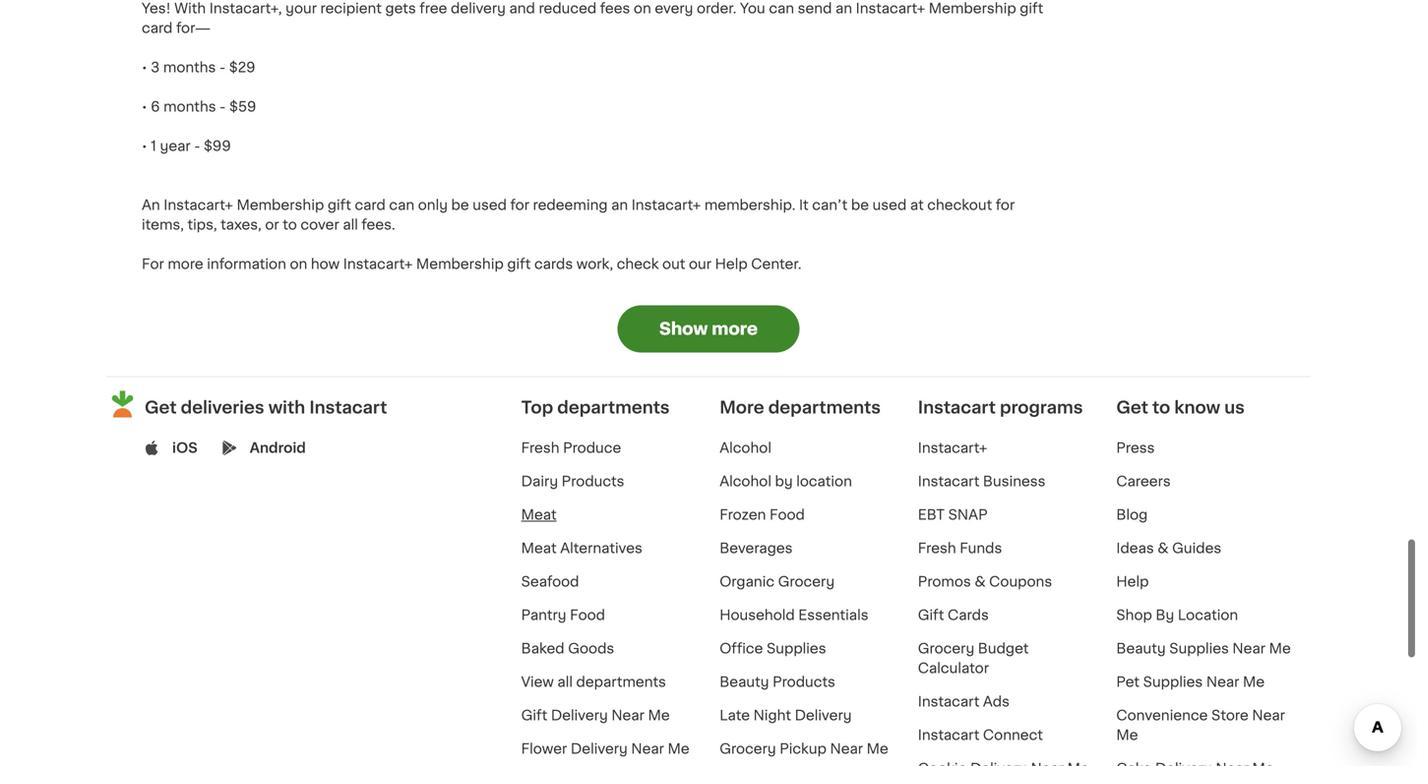 Task type: describe. For each thing, give the bounding box(es) containing it.
1 • from the top
[[142, 60, 147, 74]]

get deliveries with instacart
[[145, 399, 387, 416]]

delivery up the grocery pickup near me link
[[795, 709, 852, 723]]

me for gift delivery near me
[[648, 709, 670, 723]]

delivery
[[451, 1, 506, 15]]

android link
[[250, 438, 306, 458]]

alcohol by location link
[[720, 475, 852, 488]]

beauty products link
[[720, 675, 835, 689]]

seafood
[[521, 575, 579, 589]]

seafood link
[[521, 575, 579, 589]]

products for beauty products
[[773, 675, 835, 689]]

and
[[509, 1, 535, 15]]

office supplies
[[720, 642, 826, 656]]

baked
[[521, 642, 565, 656]]

center.
[[751, 257, 802, 271]]

to inside yes! with instacart+, your recipient gets free delivery and reduced fees on every order. you can send an instacart+ membership gift card for— • 3 months - $29 • 6 months - $59 • 1 year - $99 an instacart+ membership gift card can only be used for redeeming an instacart+ membership. it can't be used at checkout for items, tips, taxes, or to cover all fees. for more information on how instacart+ membership gift cards work, check out our help center.
[[283, 218, 297, 232]]

flower
[[521, 742, 567, 756]]

produce
[[563, 441, 621, 455]]

it
[[799, 198, 809, 212]]

beauty products
[[720, 675, 835, 689]]

office supplies link
[[720, 642, 826, 656]]

1 vertical spatial can
[[389, 198, 415, 212]]

instacart ads link
[[918, 695, 1010, 709]]

deliveries
[[181, 399, 264, 416]]

an
[[142, 198, 160, 212]]

0 vertical spatial can
[[769, 1, 794, 15]]

pantry food link
[[521, 609, 605, 622]]

delivery for gift delivery near me
[[551, 709, 608, 723]]

you
[[740, 1, 765, 15]]

1 vertical spatial membership
[[237, 198, 324, 212]]

gift delivery near me
[[521, 709, 670, 723]]

grocery for grocery pickup near me
[[720, 742, 776, 756]]

recipient
[[320, 1, 382, 15]]

instacart connect
[[918, 729, 1043, 742]]

1 horizontal spatial an
[[836, 1, 852, 15]]

instacart for instacart business
[[918, 475, 980, 488]]

2 used from the left
[[873, 198, 907, 212]]

gift for gift cards
[[918, 609, 944, 622]]

instacart right with at the bottom left
[[309, 399, 387, 416]]

yes! with instacart+, your recipient gets free delivery and reduced fees on every order. you can send an instacart+ membership gift card for— • 3 months - $29 • 6 months - $59 • 1 year - $99 an instacart+ membership gift card can only be used for redeeming an instacart+ membership. it can't be used at checkout for items, tips, taxes, or to cover all fees. for more information on how instacart+ membership gift cards work, check out our help center.
[[142, 1, 1047, 271]]

beauty supplies near me
[[1116, 642, 1291, 656]]

gift cards link
[[918, 609, 989, 622]]

night
[[754, 709, 791, 723]]

pantry food
[[521, 609, 605, 622]]

near for pet supplies near me
[[1206, 675, 1239, 689]]

snap
[[948, 508, 988, 522]]

by
[[775, 475, 793, 488]]

instacart for instacart programs
[[918, 399, 996, 416]]

with
[[174, 1, 206, 15]]

or
[[265, 218, 279, 232]]

cover
[[301, 218, 339, 232]]

yes!
[[142, 1, 171, 15]]

near for beauty supplies near me
[[1233, 642, 1266, 656]]

instacart ads
[[918, 695, 1010, 709]]

cards
[[948, 609, 989, 622]]

instacart business link
[[918, 475, 1046, 488]]

instacart+ up instacart business on the bottom right of page
[[918, 441, 987, 455]]

3 • from the top
[[142, 139, 147, 153]]

fresh funds link
[[918, 542, 1002, 555]]

late night delivery link
[[720, 709, 852, 723]]

tips,
[[187, 218, 217, 232]]

grocery pickup near me link
[[720, 742, 889, 756]]

redeeming
[[533, 198, 608, 212]]

ios app store logo image
[[145, 441, 159, 455]]

1 horizontal spatial to
[[1152, 399, 1170, 416]]

household essentials link
[[720, 609, 869, 622]]

near for gift delivery near me
[[611, 709, 645, 723]]

1 for from the left
[[510, 198, 529, 212]]

supplies for departments
[[767, 642, 826, 656]]

shop
[[1116, 609, 1152, 622]]

instacart+ down fees.
[[343, 257, 413, 271]]

alcohol for alcohol link
[[720, 441, 772, 455]]

meat for meat link
[[521, 508, 557, 522]]

blog
[[1116, 508, 1148, 522]]

departments for top departments
[[557, 399, 670, 416]]

send
[[798, 1, 832, 15]]

pet supplies near me
[[1116, 675, 1265, 689]]

for
[[142, 257, 164, 271]]

can't
[[812, 198, 848, 212]]

supplies up 'convenience'
[[1143, 675, 1203, 689]]

supplies for to
[[1169, 642, 1229, 656]]

check
[[617, 257, 659, 271]]

calculator
[[918, 662, 989, 675]]

frozen food
[[720, 508, 805, 522]]

view all departments link
[[521, 675, 666, 689]]

top
[[521, 399, 553, 416]]

top departments
[[521, 399, 670, 416]]

1 vertical spatial on
[[290, 257, 307, 271]]

gift delivery near me link
[[521, 709, 670, 723]]

1 vertical spatial -
[[220, 100, 226, 113]]

1 vertical spatial an
[[611, 198, 628, 212]]

0 vertical spatial months
[[163, 60, 216, 74]]

location
[[796, 475, 852, 488]]

fresh for fresh produce
[[521, 441, 560, 455]]

press link
[[1116, 441, 1155, 455]]

connect
[[983, 729, 1043, 742]]

late night delivery
[[720, 709, 852, 723]]

1 horizontal spatial gift
[[507, 257, 531, 271]]

grocery for grocery budget calculator
[[918, 642, 975, 656]]

near for convenience store near me
[[1252, 709, 1285, 723]]

organic
[[720, 575, 775, 589]]

instacart+ up out
[[632, 198, 701, 212]]

dairy
[[521, 475, 558, 488]]

instacart for instacart connect
[[918, 729, 980, 742]]

me for grocery pickup near me
[[867, 742, 889, 756]]

0 horizontal spatial card
[[142, 21, 173, 35]]

convenience store near me link
[[1116, 709, 1285, 742]]

shop by location link
[[1116, 609, 1238, 622]]

alcohol by location
[[720, 475, 852, 488]]

more inside 'button'
[[712, 321, 758, 337]]

meat link
[[521, 508, 557, 522]]

2 horizontal spatial gift
[[1020, 1, 1043, 15]]

$99
[[204, 139, 231, 153]]

instacart connect link
[[918, 729, 1043, 742]]

gets
[[385, 1, 416, 15]]

organic grocery
[[720, 575, 835, 589]]

membership.
[[705, 198, 796, 212]]

$29
[[229, 60, 255, 74]]

instacart business
[[918, 475, 1046, 488]]

android play store logo image
[[222, 441, 237, 455]]

every
[[655, 1, 693, 15]]

ebt snap link
[[918, 508, 988, 522]]

beauty for beauty products
[[720, 675, 769, 689]]

location
[[1178, 609, 1238, 622]]

departments up gift delivery near me link
[[576, 675, 666, 689]]

grocery budget calculator
[[918, 642, 1029, 675]]

convenience store near me
[[1116, 709, 1285, 742]]



Task type: locate. For each thing, give the bounding box(es) containing it.
2 vertical spatial gift
[[507, 257, 531, 271]]

near right store
[[1252, 709, 1285, 723]]

1 vertical spatial food
[[570, 609, 605, 622]]

for left redeeming
[[510, 198, 529, 212]]

0 horizontal spatial to
[[283, 218, 297, 232]]

flower delivery near me link
[[521, 742, 690, 756]]

pet supplies near me link
[[1116, 675, 1265, 689]]

fresh produce
[[521, 441, 621, 455]]

1 vertical spatial grocery
[[918, 642, 975, 656]]

0 vertical spatial more
[[168, 257, 203, 271]]

1 horizontal spatial used
[[873, 198, 907, 212]]

fresh
[[521, 441, 560, 455], [918, 542, 956, 555]]

near for flower delivery near me
[[631, 742, 664, 756]]

0 horizontal spatial membership
[[237, 198, 324, 212]]

1 vertical spatial to
[[1152, 399, 1170, 416]]

2 get from the left
[[1116, 399, 1148, 416]]

meat for meat alternatives
[[521, 542, 557, 555]]

0 horizontal spatial on
[[290, 257, 307, 271]]

get for get deliveries with instacart
[[145, 399, 177, 416]]

instacart for instacart ads
[[918, 695, 980, 709]]

year
[[160, 139, 191, 153]]

1 horizontal spatial membership
[[416, 257, 504, 271]]

near for grocery pickup near me
[[830, 742, 863, 756]]

flower delivery near me
[[521, 742, 690, 756]]

meat down dairy
[[521, 508, 557, 522]]

grocery up household essentials link
[[778, 575, 835, 589]]

an right redeeming
[[611, 198, 628, 212]]

help inside yes! with instacart+, your recipient gets free delivery and reduced fees on every order. you can send an instacart+ membership gift card for— • 3 months - $29 • 6 months - $59 • 1 year - $99 an instacart+ membership gift card can only be used for redeeming an instacart+ membership. it can't be used at checkout for items, tips, taxes, or to cover all fees. for more information on how instacart+ membership gift cards work, check out our help center.
[[715, 257, 748, 271]]

1 vertical spatial months
[[163, 100, 216, 113]]

get for get to know us
[[1116, 399, 1148, 416]]

dairy products
[[521, 475, 624, 488]]

2 meat from the top
[[521, 542, 557, 555]]

1 vertical spatial •
[[142, 100, 147, 113]]

only
[[418, 198, 448, 212]]

food for pantry food
[[570, 609, 605, 622]]

card down yes!
[[142, 21, 173, 35]]

on right fees
[[634, 1, 651, 15]]

0 vertical spatial food
[[770, 508, 805, 522]]

be
[[451, 198, 469, 212], [851, 198, 869, 212]]

0 horizontal spatial &
[[975, 575, 986, 589]]

help up shop
[[1116, 575, 1149, 589]]

for
[[510, 198, 529, 212], [996, 198, 1015, 212]]

0 vertical spatial products
[[562, 475, 624, 488]]

1 meat from the top
[[521, 508, 557, 522]]

alcohol down more
[[720, 441, 772, 455]]

0 vertical spatial gift
[[1020, 1, 1043, 15]]

promos & coupons link
[[918, 575, 1052, 589]]

pantry
[[521, 609, 566, 622]]

2 horizontal spatial grocery
[[918, 642, 975, 656]]

2 horizontal spatial membership
[[929, 1, 1016, 15]]

me
[[1269, 642, 1291, 656], [1243, 675, 1265, 689], [648, 709, 670, 723], [1116, 729, 1138, 742], [668, 742, 690, 756], [867, 742, 889, 756]]

all right view on the left bottom
[[557, 675, 573, 689]]

2 vertical spatial •
[[142, 139, 147, 153]]

0 vertical spatial beauty
[[1116, 642, 1166, 656]]

supplies up the pet supplies near me "link"
[[1169, 642, 1229, 656]]

1 used from the left
[[473, 198, 507, 212]]

shop by location
[[1116, 609, 1238, 622]]

1 horizontal spatial &
[[1158, 542, 1169, 555]]

reduced
[[539, 1, 597, 15]]

1 vertical spatial beauty
[[720, 675, 769, 689]]

to right or
[[283, 218, 297, 232]]

get right instacart shopper app logo on the left of page
[[145, 399, 177, 416]]

beauty down shop
[[1116, 642, 1166, 656]]

1 horizontal spatial card
[[355, 198, 386, 212]]

ideas & guides
[[1116, 542, 1222, 555]]

beauty for beauty supplies near me
[[1116, 642, 1166, 656]]

0 horizontal spatial all
[[343, 218, 358, 232]]

fresh for fresh funds
[[918, 542, 956, 555]]

used left at in the right top of the page
[[873, 198, 907, 212]]

gift
[[918, 609, 944, 622], [521, 709, 547, 723]]

products down produce
[[562, 475, 624, 488]]

show more button
[[618, 305, 800, 353]]

me for beauty supplies near me
[[1269, 642, 1291, 656]]

0 vertical spatial to
[[283, 218, 297, 232]]

an right send
[[836, 1, 852, 15]]

an
[[836, 1, 852, 15], [611, 198, 628, 212]]

0 vertical spatial card
[[142, 21, 173, 35]]

information
[[207, 257, 286, 271]]

0 vertical spatial meat
[[521, 508, 557, 522]]

used
[[473, 198, 507, 212], [873, 198, 907, 212]]

used right only
[[473, 198, 507, 212]]

grocery inside grocery budget calculator
[[918, 642, 975, 656]]

months right 3
[[163, 60, 216, 74]]

1 vertical spatial &
[[975, 575, 986, 589]]

ios link
[[172, 438, 198, 458]]

0 horizontal spatial be
[[451, 198, 469, 212]]

be right can't
[[851, 198, 869, 212]]

programs
[[1000, 399, 1083, 416]]

1
[[151, 139, 156, 153]]

near up flower delivery near me link
[[611, 709, 645, 723]]

instacart down instacart+ link
[[918, 475, 980, 488]]

fresh down ebt
[[918, 542, 956, 555]]

departments up produce
[[557, 399, 670, 416]]

get up press link
[[1116, 399, 1148, 416]]

2 vertical spatial grocery
[[720, 742, 776, 756]]

grocery up calculator
[[918, 642, 975, 656]]

products
[[562, 475, 624, 488], [773, 675, 835, 689]]

guides
[[1172, 542, 1222, 555]]

&
[[1158, 542, 1169, 555], [975, 575, 986, 589]]

checkout
[[927, 198, 992, 212]]

departments up location
[[768, 399, 881, 416]]

to left know
[[1152, 399, 1170, 416]]

2 vertical spatial membership
[[416, 257, 504, 271]]

0 horizontal spatial get
[[145, 399, 177, 416]]

1 vertical spatial all
[[557, 675, 573, 689]]

can right you
[[769, 1, 794, 15]]

goods
[[568, 642, 614, 656]]

gift cards
[[918, 609, 989, 622]]

supplies down household essentials link
[[767, 642, 826, 656]]

beauty down office
[[720, 675, 769, 689]]

1 be from the left
[[451, 198, 469, 212]]

beauty supplies near me link
[[1116, 642, 1291, 656]]

grocery budget calculator link
[[918, 642, 1029, 675]]

0 horizontal spatial can
[[389, 198, 415, 212]]

2 be from the left
[[851, 198, 869, 212]]

1 vertical spatial card
[[355, 198, 386, 212]]

0 vertical spatial alcohol
[[720, 441, 772, 455]]

press
[[1116, 441, 1155, 455]]

near right pickup
[[830, 742, 863, 756]]

0 vertical spatial help
[[715, 257, 748, 271]]

• left 1 in the left of the page
[[142, 139, 147, 153]]

meat down meat link
[[521, 542, 557, 555]]

- left $29
[[219, 60, 226, 74]]

0 horizontal spatial used
[[473, 198, 507, 212]]

delivery down view all departments link
[[551, 709, 608, 723]]

be right only
[[451, 198, 469, 212]]

0 horizontal spatial an
[[611, 198, 628, 212]]

more right show
[[712, 321, 758, 337]]

delivery for flower delivery near me
[[571, 742, 628, 756]]

get to know us
[[1116, 399, 1245, 416]]

0 horizontal spatial gift
[[328, 198, 351, 212]]

pet
[[1116, 675, 1140, 689]]

food up the goods in the bottom left of the page
[[570, 609, 605, 622]]

ebt snap
[[918, 508, 988, 522]]

0 horizontal spatial beauty
[[720, 675, 769, 689]]

• left 6
[[142, 100, 147, 113]]

products up late night delivery link
[[773, 675, 835, 689]]

all inside yes! with instacart+, your recipient gets free delivery and reduced fees on every order. you can send an instacart+ membership gift card for— • 3 months - $29 • 6 months - $59 • 1 year - $99 an instacart+ membership gift card can only be used for redeeming an instacart+ membership. it can't be used at checkout for items, tips, taxes, or to cover all fees. for more information on how instacart+ membership gift cards work, check out our help center.
[[343, 218, 358, 232]]

for—
[[176, 21, 211, 35]]

2 alcohol from the top
[[720, 475, 772, 488]]

months right 6
[[163, 100, 216, 113]]

get
[[145, 399, 177, 416], [1116, 399, 1148, 416]]

instacart+ up tips,
[[164, 198, 233, 212]]

products for dairy products
[[562, 475, 624, 488]]

- left "$99"
[[194, 139, 200, 153]]

1 vertical spatial alcohol
[[720, 475, 772, 488]]

gift
[[1020, 1, 1043, 15], [328, 198, 351, 212], [507, 257, 531, 271]]

near
[[1233, 642, 1266, 656], [1206, 675, 1239, 689], [611, 709, 645, 723], [1252, 709, 1285, 723], [631, 742, 664, 756], [830, 742, 863, 756]]

0 vertical spatial grocery
[[778, 575, 835, 589]]

1 horizontal spatial help
[[1116, 575, 1149, 589]]

grocery
[[778, 575, 835, 589], [918, 642, 975, 656], [720, 742, 776, 756]]

& down funds on the right
[[975, 575, 986, 589]]

1 get from the left
[[145, 399, 177, 416]]

0 horizontal spatial fresh
[[521, 441, 560, 455]]

instacart programs
[[918, 399, 1083, 416]]

1 horizontal spatial beauty
[[1116, 642, 1166, 656]]

near inside convenience store near me
[[1252, 709, 1285, 723]]

fresh up dairy
[[521, 441, 560, 455]]

alcohol for alcohol by location
[[720, 475, 772, 488]]

me for flower delivery near me
[[668, 742, 690, 756]]

instacart up instacart+ link
[[918, 399, 996, 416]]

0 vertical spatial fresh
[[521, 441, 560, 455]]

gift down promos
[[918, 609, 944, 622]]

alcohol link
[[720, 441, 772, 455]]

months
[[163, 60, 216, 74], [163, 100, 216, 113]]

more inside yes! with instacart+, your recipient gets free delivery and reduced fees on every order. you can send an instacart+ membership gift card for— • 3 months - $29 • 6 months - $59 • 1 year - $99 an instacart+ membership gift card can only be used for redeeming an instacart+ membership. it can't be used at checkout for items, tips, taxes, or to cover all fees. for more information on how instacart+ membership gift cards work, check out our help center.
[[168, 257, 203, 271]]

membership
[[929, 1, 1016, 15], [237, 198, 324, 212], [416, 257, 504, 271]]

beverages
[[720, 542, 793, 555]]

more right for
[[168, 257, 203, 271]]

2 vertical spatial -
[[194, 139, 200, 153]]

0 vertical spatial &
[[1158, 542, 1169, 555]]

me for convenience store near me
[[1116, 729, 1138, 742]]

0 horizontal spatial more
[[168, 257, 203, 271]]

1 vertical spatial fresh
[[918, 542, 956, 555]]

0 horizontal spatial help
[[715, 257, 748, 271]]

& for ideas
[[1158, 542, 1169, 555]]

• left 3
[[142, 60, 147, 74]]

dairy products link
[[521, 475, 624, 488]]

for right checkout
[[996, 198, 1015, 212]]

0 vertical spatial all
[[343, 218, 358, 232]]

fresh funds
[[918, 542, 1002, 555]]

1 horizontal spatial can
[[769, 1, 794, 15]]

1 vertical spatial help
[[1116, 575, 1149, 589]]

food for frozen food
[[770, 508, 805, 522]]

1 horizontal spatial gift
[[918, 609, 944, 622]]

0 vertical spatial membership
[[929, 1, 1016, 15]]

grocery down late
[[720, 742, 776, 756]]

- left $59
[[220, 100, 226, 113]]

0 vertical spatial •
[[142, 60, 147, 74]]

1 vertical spatial gift
[[328, 198, 351, 212]]

our
[[689, 257, 712, 271]]

1 horizontal spatial fresh
[[918, 542, 956, 555]]

work,
[[576, 257, 613, 271]]

0 vertical spatial -
[[219, 60, 226, 74]]

departments for more departments
[[768, 399, 881, 416]]

household essentials
[[720, 609, 869, 622]]

more
[[168, 257, 203, 271], [712, 321, 758, 337]]

0 horizontal spatial grocery
[[720, 742, 776, 756]]

can up fees.
[[389, 198, 415, 212]]

1 horizontal spatial be
[[851, 198, 869, 212]]

coupons
[[989, 575, 1052, 589]]

0 horizontal spatial products
[[562, 475, 624, 488]]

0 horizontal spatial gift
[[521, 709, 547, 723]]

0 vertical spatial an
[[836, 1, 852, 15]]

careers link
[[1116, 475, 1171, 488]]

on left how
[[290, 257, 307, 271]]

at
[[910, 198, 924, 212]]

1 vertical spatial products
[[773, 675, 835, 689]]

instacart+ right send
[[856, 1, 925, 15]]

1 horizontal spatial more
[[712, 321, 758, 337]]

baked goods
[[521, 642, 614, 656]]

1 vertical spatial meat
[[521, 542, 557, 555]]

instacart down calculator
[[918, 695, 980, 709]]

near down gift delivery near me link
[[631, 742, 664, 756]]

1 horizontal spatial get
[[1116, 399, 1148, 416]]

1 alcohol from the top
[[720, 441, 772, 455]]

instacart+,
[[209, 1, 282, 15]]

& for promos
[[975, 575, 986, 589]]

instacart down instacart ads link
[[918, 729, 980, 742]]

2 for from the left
[[996, 198, 1015, 212]]

frozen food link
[[720, 508, 805, 522]]

meat alternatives
[[521, 542, 643, 555]]

out
[[662, 257, 685, 271]]

frozen
[[720, 508, 766, 522]]

1 horizontal spatial food
[[770, 508, 805, 522]]

show
[[659, 321, 708, 337]]

gift down view on the left bottom
[[521, 709, 547, 723]]

meat alternatives link
[[521, 542, 643, 555]]

on
[[634, 1, 651, 15], [290, 257, 307, 271]]

1 horizontal spatial products
[[773, 675, 835, 689]]

me for pet supplies near me
[[1243, 675, 1265, 689]]

0 horizontal spatial for
[[510, 198, 529, 212]]

near down location
[[1233, 642, 1266, 656]]

convenience
[[1116, 709, 1208, 723]]

food down alcohol by location at the bottom of the page
[[770, 508, 805, 522]]

fresh produce link
[[521, 441, 621, 455]]

help right our at the top
[[715, 257, 748, 271]]

card
[[142, 21, 173, 35], [355, 198, 386, 212]]

1 vertical spatial more
[[712, 321, 758, 337]]

$59
[[229, 100, 256, 113]]

me inside convenience store near me
[[1116, 729, 1138, 742]]

& right ideas
[[1158, 542, 1169, 555]]

1 horizontal spatial all
[[557, 675, 573, 689]]

show more
[[659, 321, 758, 337]]

alcohol down alcohol link
[[720, 475, 772, 488]]

near up store
[[1206, 675, 1239, 689]]

careers
[[1116, 475, 1171, 488]]

delivery down gift delivery near me link
[[571, 742, 628, 756]]

1 vertical spatial gift
[[521, 709, 547, 723]]

view
[[521, 675, 554, 689]]

0 vertical spatial on
[[634, 1, 651, 15]]

1 horizontal spatial on
[[634, 1, 651, 15]]

instacart shopper app logo image
[[106, 388, 139, 421]]

1 horizontal spatial for
[[996, 198, 1015, 212]]

alternatives
[[560, 542, 643, 555]]

gift for gift delivery near me
[[521, 709, 547, 723]]

0 vertical spatial gift
[[918, 609, 944, 622]]

all left fees.
[[343, 218, 358, 232]]

2 • from the top
[[142, 100, 147, 113]]

0 horizontal spatial food
[[570, 609, 605, 622]]

card up fees.
[[355, 198, 386, 212]]

1 horizontal spatial grocery
[[778, 575, 835, 589]]



Task type: vqa. For each thing, say whether or not it's contained in the screenshot.
bottommost "Coca-Cola Coke Fridge Pack" image
no



